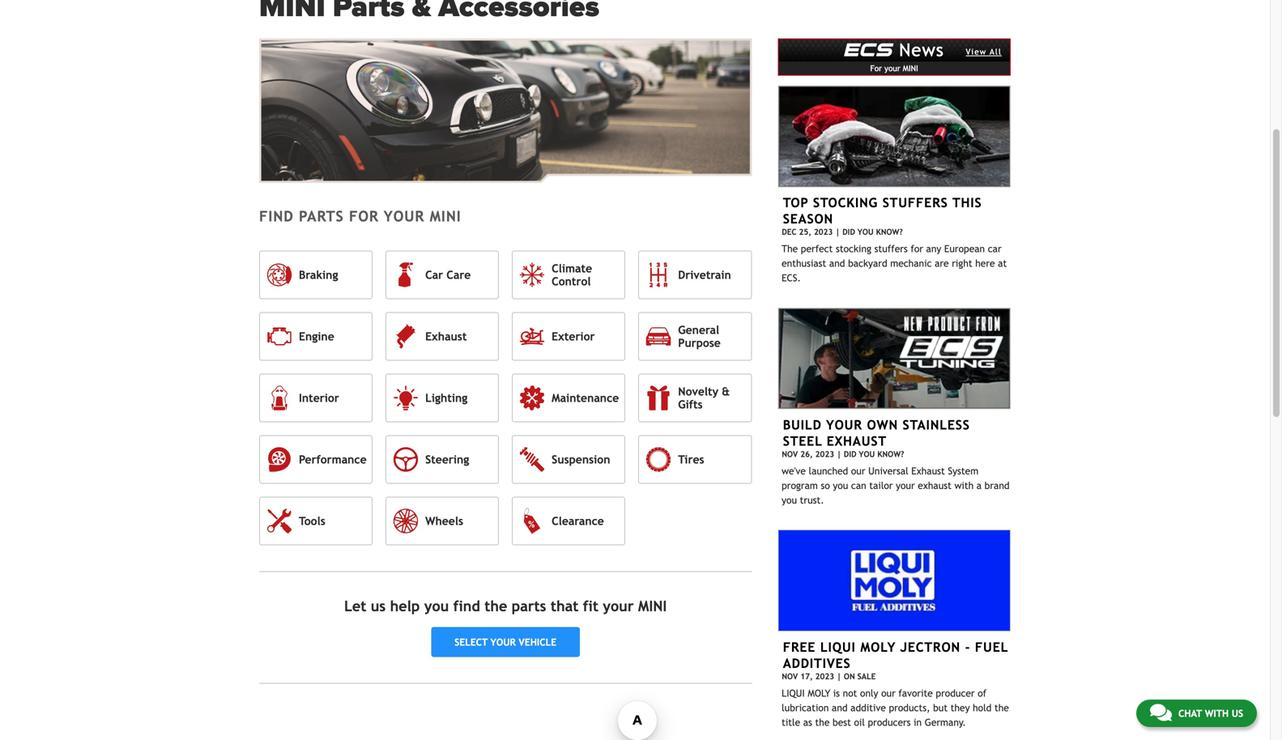 Task type: describe. For each thing, give the bounding box(es) containing it.
but
[[934, 702, 948, 714]]

did inside build your own stainless steel exhaust nov 26, 2023 | did you know? we've launched our universal exhaust system program so you can tailor your exhaust with a brand you trust.
[[844, 450, 857, 459]]

here
[[976, 258, 996, 269]]

top stocking stuffers this season link
[[783, 195, 983, 227]]

clearance link
[[512, 497, 626, 546]]

are
[[935, 258, 949, 269]]

your right for
[[885, 64, 901, 73]]

program
[[782, 480, 818, 491]]

performance link
[[259, 435, 373, 484]]

universal
[[869, 465, 909, 477]]

1 vertical spatial mini
[[430, 208, 462, 225]]

your inside button
[[491, 637, 516, 648]]

exhaust
[[918, 480, 952, 491]]

drivetrain link
[[639, 251, 752, 299]]

and inside top stocking stuffers this season dec 25, 2023 | did you know? the perfect stocking stuffers for any european car enthusiast and backyard mechanic are right here at ecs.
[[830, 258, 846, 269]]

right
[[952, 258, 973, 269]]

germany.
[[925, 717, 966, 728]]

view
[[966, 47, 987, 56]]

2 horizontal spatial exhaust
[[912, 465, 945, 477]]

did inside top stocking stuffers this season dec 25, 2023 | did you know? the perfect stocking stuffers for any european car enthusiast and backyard mechanic are right here at ecs.
[[843, 227, 856, 237]]

know? inside build your own stainless steel exhaust nov 26, 2023 | did you know? we've launched our universal exhaust system program so you can tailor your exhaust with a brand you trust.
[[878, 450, 905, 459]]

2023 inside top stocking stuffers this season dec 25, 2023 | did you know? the perfect stocking stuffers for any european car enthusiast and backyard mechanic are right here at ecs.
[[814, 227, 833, 237]]

general purpose
[[678, 324, 721, 350]]

maintenance link
[[512, 374, 626, 422]]

car
[[988, 243, 1002, 255]]

26,
[[801, 450, 813, 459]]

1 vertical spatial with
[[1205, 708, 1229, 720]]

build your own stainless steel exhaust image
[[778, 308, 1011, 410]]

2 vertical spatial mini
[[638, 598, 667, 615]]

suspension link
[[512, 435, 626, 484]]

top
[[783, 195, 809, 210]]

select your vehicle button
[[431, 628, 580, 658]]

nov inside free liqui moly jectron - fuel additives nov 17, 2023 | on sale liqui moly is not only our favorite producer of lubrication and additive products, but they hold the title as the best oil producers in germany.
[[782, 672, 798, 681]]

tires link
[[639, 435, 752, 484]]

0 vertical spatial exhaust
[[425, 330, 467, 343]]

interior
[[299, 392, 339, 405]]

1 vertical spatial moly
[[808, 688, 831, 699]]

braking link
[[259, 251, 373, 299]]

enthusiast
[[782, 258, 827, 269]]

lubrication
[[782, 702, 829, 714]]

2 horizontal spatial mini
[[903, 64, 919, 73]]

your
[[827, 418, 863, 433]]

novelty & gifts link
[[639, 374, 752, 422]]

any
[[927, 243, 942, 255]]

we've
[[782, 465, 806, 477]]

backyard
[[848, 258, 888, 269]]

wheels link
[[386, 497, 499, 546]]

jectron
[[901, 640, 961, 655]]

not
[[843, 688, 858, 699]]

comments image
[[1151, 703, 1172, 723]]

| inside build your own stainless steel exhaust nov 26, 2023 | did you know? we've launched our universal exhaust system program so you can tailor your exhaust with a brand you trust.
[[837, 450, 842, 459]]

build your own stainless steel exhaust nov 26, 2023 | did you know? we've launched our universal exhaust system program so you can tailor your exhaust with a brand you trust.
[[782, 418, 1010, 506]]

of
[[978, 688, 987, 699]]

parts
[[299, 208, 344, 225]]

gifts
[[678, 398, 703, 411]]

drivetrain
[[678, 268, 732, 281]]

1 vertical spatial the
[[995, 702, 1009, 714]]

car care
[[425, 268, 471, 281]]

stocking
[[836, 243, 872, 255]]

on
[[844, 672, 855, 681]]

top stocking stuffers this season dec 25, 2023 | did you know? the perfect stocking stuffers for any european car enthusiast and backyard mechanic are right here at ecs.
[[782, 195, 1007, 284]]

stainless
[[903, 418, 971, 433]]

steering link
[[386, 435, 499, 484]]

view all
[[966, 47, 1002, 56]]

steering
[[425, 453, 469, 466]]

25,
[[799, 227, 812, 237]]

0 horizontal spatial the
[[485, 598, 508, 615]]

novelty
[[678, 385, 719, 398]]

news
[[900, 40, 945, 60]]

top stocking stuffers this season image
[[778, 85, 1011, 187]]

| inside free liqui moly jectron - fuel additives nov 17, 2023 | on sale liqui moly is not only our favorite producer of lubrication and additive products, but they hold the title as the best oil producers in germany.
[[837, 672, 842, 681]]

steel
[[783, 434, 823, 449]]

general purpose link
[[639, 312, 752, 361]]

1 vertical spatial you
[[782, 495, 797, 506]]

favorite
[[899, 688, 933, 699]]

additive
[[851, 702, 886, 714]]

you inside top stocking stuffers this season dec 25, 2023 | did you know? the perfect stocking stuffers for any european car enthusiast and backyard mechanic are right here at ecs.
[[858, 227, 874, 237]]

performance
[[299, 453, 367, 466]]

can
[[852, 480, 867, 491]]

lighting
[[425, 392, 468, 405]]

european
[[945, 243, 985, 255]]

select your vehicle
[[455, 637, 557, 648]]

fuel
[[976, 640, 1009, 655]]

ecs news
[[845, 37, 945, 60]]

build your own stainless steel exhaust link
[[783, 418, 971, 449]]

climate control link
[[512, 251, 626, 299]]

2023 inside build your own stainless steel exhaust nov 26, 2023 | did you know? we've launched our universal exhaust system program so you can tailor your exhaust with a brand you trust.
[[816, 450, 835, 459]]

vehicle
[[519, 637, 557, 648]]

| inside top stocking stuffers this season dec 25, 2023 | did you know? the perfect stocking stuffers for any european car enthusiast and backyard mechanic are right here at ecs.
[[836, 227, 840, 237]]

products,
[[889, 702, 931, 714]]

stocking
[[813, 195, 878, 210]]

braking
[[299, 268, 338, 281]]

ecs.
[[782, 272, 801, 284]]

you inside build your own stainless steel exhaust nov 26, 2023 | did you know? we've launched our universal exhaust system program so you can tailor your exhaust with a brand you trust.
[[859, 450, 875, 459]]

nov inside build your own stainless steel exhaust nov 26, 2023 | did you know? we've launched our universal exhaust system program so you can tailor your exhaust with a brand you trust.
[[782, 450, 798, 459]]

control
[[552, 275, 591, 288]]



Task type: locate. For each thing, give the bounding box(es) containing it.
you down build your own stainless steel exhaust link
[[859, 450, 875, 459]]

2023 up launched
[[816, 450, 835, 459]]

mini up car care
[[430, 208, 462, 225]]

and inside free liqui moly jectron - fuel additives nov 17, 2023 | on sale liqui moly is not only our favorite producer of lubrication and additive products, but they hold the title as the best oil producers in germany.
[[832, 702, 848, 714]]

you up stocking
[[858, 227, 874, 237]]

exhaust
[[425, 330, 467, 343], [827, 434, 887, 449], [912, 465, 945, 477]]

you left find
[[424, 598, 449, 615]]

1 horizontal spatial with
[[1205, 708, 1229, 720]]

0 horizontal spatial for
[[349, 208, 379, 225]]

us
[[371, 598, 386, 615]]

free
[[783, 640, 816, 655]]

oil
[[854, 717, 865, 728]]

stuffers
[[875, 243, 908, 255]]

| up launched
[[837, 450, 842, 459]]

1 vertical spatial did
[[844, 450, 857, 459]]

0 vertical spatial nov
[[782, 450, 798, 459]]

the right hold
[[995, 702, 1009, 714]]

mini right fit
[[638, 598, 667, 615]]

our inside free liqui moly jectron - fuel additives nov 17, 2023 | on sale liqui moly is not only our favorite producer of lubrication and additive products, but they hold the title as the best oil producers in germany.
[[882, 688, 896, 699]]

your up car care link
[[384, 208, 425, 225]]

1 horizontal spatial exhaust
[[827, 434, 887, 449]]

with down system
[[955, 480, 974, 491]]

1 horizontal spatial the
[[816, 717, 830, 728]]

0 vertical spatial you
[[858, 227, 874, 237]]

2 horizontal spatial you
[[833, 480, 849, 491]]

1 vertical spatial know?
[[878, 450, 905, 459]]

you
[[833, 480, 849, 491], [782, 495, 797, 506], [424, 598, 449, 615]]

season
[[783, 212, 834, 227]]

know? inside top stocking stuffers this season dec 25, 2023 | did you know? the perfect stocking stuffers for any european car enthusiast and backyard mechanic are right here at ecs.
[[876, 227, 903, 237]]

&
[[722, 385, 730, 398]]

2023 down additives
[[816, 672, 835, 681]]

build
[[783, 418, 822, 433]]

trust.
[[800, 495, 825, 506]]

1 horizontal spatial our
[[882, 688, 896, 699]]

chat with us
[[1179, 708, 1244, 720]]

1 vertical spatial for
[[911, 243, 924, 255]]

2 vertical spatial the
[[816, 717, 830, 728]]

the right find
[[485, 598, 508, 615]]

our right only
[[882, 688, 896, 699]]

0 horizontal spatial with
[[955, 480, 974, 491]]

for inside top stocking stuffers this season dec 25, 2023 | did you know? the perfect stocking stuffers for any european car enthusiast and backyard mechanic are right here at ecs.
[[911, 243, 924, 255]]

-
[[966, 640, 971, 655]]

2 horizontal spatial the
[[995, 702, 1009, 714]]

2 nov from the top
[[782, 672, 798, 681]]

you right 'so'
[[833, 480, 849, 491]]

general
[[678, 324, 720, 337]]

exhaust up lighting
[[425, 330, 467, 343]]

with left us
[[1205, 708, 1229, 720]]

0 vertical spatial moly
[[861, 640, 896, 655]]

wheels
[[425, 515, 463, 528]]

free liqui moly jectron - fuel additives link
[[783, 640, 1009, 671]]

1 vertical spatial our
[[882, 688, 896, 699]]

ecs
[[845, 37, 893, 60]]

| left on
[[837, 672, 842, 681]]

free liqui moly jectron - fuel additives image
[[778, 530, 1011, 632]]

1 horizontal spatial moly
[[861, 640, 896, 655]]

1 horizontal spatial liqui
[[821, 640, 856, 655]]

you
[[858, 227, 874, 237], [859, 450, 875, 459]]

2 vertical spatial |
[[837, 672, 842, 681]]

they
[[951, 702, 970, 714]]

your right select
[[491, 637, 516, 648]]

|
[[836, 227, 840, 237], [837, 450, 842, 459], [837, 672, 842, 681]]

you down program
[[782, 495, 797, 506]]

producers
[[868, 717, 911, 728]]

2023 inside free liqui moly jectron - fuel additives nov 17, 2023 | on sale liqui moly is not only our favorite producer of lubrication and additive products, but they hold the title as the best oil producers in germany.
[[816, 672, 835, 681]]

fit
[[583, 598, 599, 615]]

additives
[[783, 656, 851, 671]]

2 vertical spatial 2023
[[816, 672, 835, 681]]

0 vertical spatial the
[[485, 598, 508, 615]]

nov
[[782, 450, 798, 459], [782, 672, 798, 681]]

sale
[[858, 672, 876, 681]]

chat with us link
[[1137, 700, 1258, 728]]

0 vertical spatial with
[[955, 480, 974, 491]]

your right fit
[[603, 598, 634, 615]]

stuffers
[[883, 195, 949, 210]]

exhaust link
[[386, 312, 499, 361]]

1 horizontal spatial you
[[782, 495, 797, 506]]

help
[[390, 598, 420, 615]]

exhaust down the your
[[827, 434, 887, 449]]

liqui up additives
[[821, 640, 856, 655]]

did
[[843, 227, 856, 237], [844, 450, 857, 459]]

nov left the 26,
[[782, 450, 798, 459]]

the right as
[[816, 717, 830, 728]]

| up stocking
[[836, 227, 840, 237]]

2 vertical spatial exhaust
[[912, 465, 945, 477]]

0 horizontal spatial mini
[[430, 208, 462, 225]]

lighting link
[[386, 374, 499, 422]]

parts
[[512, 598, 547, 615]]

dec
[[782, 227, 797, 237]]

for right parts at the left top
[[349, 208, 379, 225]]

1 vertical spatial |
[[837, 450, 842, 459]]

system
[[948, 465, 979, 477]]

car care link
[[386, 251, 499, 299]]

know? up universal
[[878, 450, 905, 459]]

0 horizontal spatial you
[[424, 598, 449, 615]]

novelty & gifts
[[678, 385, 730, 411]]

0 vertical spatial and
[[830, 258, 846, 269]]

0 vertical spatial 2023
[[814, 227, 833, 237]]

a
[[977, 480, 982, 491]]

brand
[[985, 480, 1010, 491]]

and up best
[[832, 702, 848, 714]]

only
[[861, 688, 879, 699]]

1 horizontal spatial for
[[911, 243, 924, 255]]

2 vertical spatial you
[[424, 598, 449, 615]]

maintenance
[[552, 392, 619, 405]]

free liqui moly jectron - fuel additives nov 17, 2023 | on sale liqui moly is not only our favorite producer of lubrication and additive products, but they hold the title as the best oil producers in germany.
[[782, 640, 1009, 728]]

us
[[1232, 708, 1244, 720]]

our up can
[[852, 465, 866, 477]]

mini banner image image
[[259, 39, 752, 183]]

liqui
[[821, 640, 856, 655], [782, 688, 805, 699]]

exhaust up exhaust
[[912, 465, 945, 477]]

own
[[867, 418, 899, 433]]

in
[[914, 717, 922, 728]]

that
[[551, 598, 579, 615]]

moly up sale at right
[[861, 640, 896, 655]]

care
[[447, 268, 471, 281]]

with inside build your own stainless steel exhaust nov 26, 2023 | did you know? we've launched our universal exhaust system program so you can tailor your exhaust with a brand you trust.
[[955, 480, 974, 491]]

2023 up perfect
[[814, 227, 833, 237]]

producer
[[936, 688, 975, 699]]

0 vertical spatial did
[[843, 227, 856, 237]]

1 vertical spatial nov
[[782, 672, 798, 681]]

select
[[455, 637, 488, 648]]

climate control
[[552, 262, 592, 288]]

and down stocking
[[830, 258, 846, 269]]

1 vertical spatial 2023
[[816, 450, 835, 459]]

your
[[885, 64, 901, 73], [384, 208, 425, 225], [896, 480, 915, 491], [603, 598, 634, 615], [491, 637, 516, 648]]

find parts for your mini
[[259, 208, 462, 225]]

find
[[454, 598, 480, 615]]

let
[[344, 598, 367, 615]]

at
[[998, 258, 1007, 269]]

0 horizontal spatial our
[[852, 465, 866, 477]]

so
[[821, 480, 830, 491]]

0 vertical spatial |
[[836, 227, 840, 237]]

0 horizontal spatial moly
[[808, 688, 831, 699]]

did up stocking
[[843, 227, 856, 237]]

for
[[871, 64, 882, 73]]

with
[[955, 480, 974, 491], [1205, 708, 1229, 720]]

for up mechanic
[[911, 243, 924, 255]]

and
[[830, 258, 846, 269], [832, 702, 848, 714]]

the
[[782, 243, 798, 255]]

exterior link
[[512, 312, 626, 361]]

1 vertical spatial exhaust
[[827, 434, 887, 449]]

know? up stuffers
[[876, 227, 903, 237]]

your down universal
[[896, 480, 915, 491]]

0 vertical spatial mini
[[903, 64, 919, 73]]

our inside build your own stainless steel exhaust nov 26, 2023 | did you know? we've launched our universal exhaust system program so you can tailor your exhaust with a brand you trust.
[[852, 465, 866, 477]]

1 vertical spatial and
[[832, 702, 848, 714]]

your inside build your own stainless steel exhaust nov 26, 2023 | did you know? we've launched our universal exhaust system program so you can tailor your exhaust with a brand you trust.
[[896, 480, 915, 491]]

17,
[[801, 672, 813, 681]]

nov left 17,
[[782, 672, 798, 681]]

0 vertical spatial know?
[[876, 227, 903, 237]]

car
[[425, 268, 443, 281]]

find
[[259, 208, 294, 225]]

1 vertical spatial you
[[859, 450, 875, 459]]

engine link
[[259, 312, 373, 361]]

perfect
[[801, 243, 833, 255]]

the
[[485, 598, 508, 615], [995, 702, 1009, 714], [816, 717, 830, 728]]

1 nov from the top
[[782, 450, 798, 459]]

0 horizontal spatial liqui
[[782, 688, 805, 699]]

0 vertical spatial for
[[349, 208, 379, 225]]

1 horizontal spatial mini
[[638, 598, 667, 615]]

0 vertical spatial our
[[852, 465, 866, 477]]

0 vertical spatial liqui
[[821, 640, 856, 655]]

mini down news
[[903, 64, 919, 73]]

launched
[[809, 465, 849, 477]]

0 horizontal spatial exhaust
[[425, 330, 467, 343]]

our
[[852, 465, 866, 477], [882, 688, 896, 699]]

for
[[349, 208, 379, 225], [911, 243, 924, 255]]

moly left the is at the right of page
[[808, 688, 831, 699]]

chat
[[1179, 708, 1203, 720]]

all
[[990, 47, 1002, 56]]

suspension
[[552, 453, 611, 466]]

liqui up lubrication
[[782, 688, 805, 699]]

did up launched
[[844, 450, 857, 459]]

1 vertical spatial liqui
[[782, 688, 805, 699]]

for your mini
[[871, 64, 919, 73]]

0 vertical spatial you
[[833, 480, 849, 491]]



Task type: vqa. For each thing, say whether or not it's contained in the screenshot.
the leftmost for
yes



